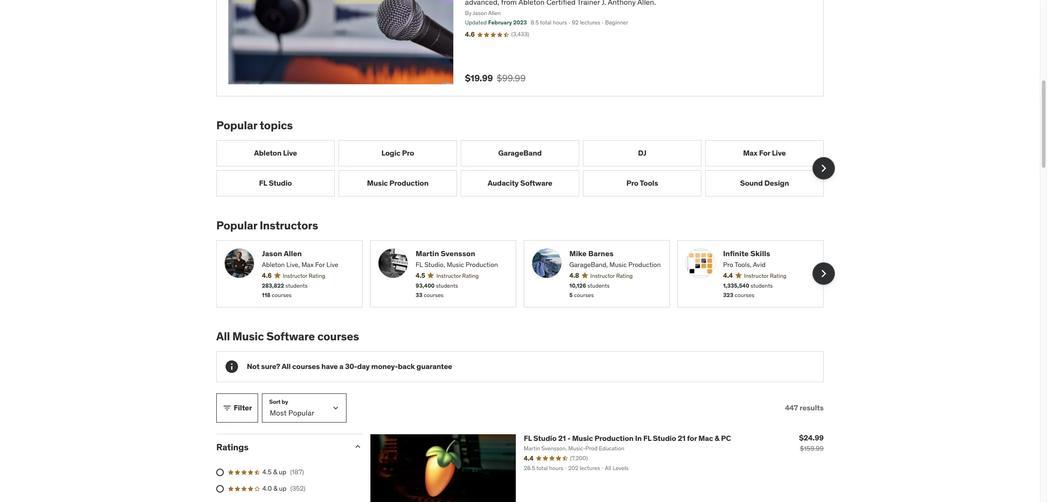 Task type: vqa. For each thing, say whether or not it's contained in the screenshot.
"GARAGEBAND" at top
yes



Task type: locate. For each thing, give the bounding box(es) containing it.
1 carousel element from the top
[[216, 140, 836, 197]]

& right 4.0
[[274, 485, 278, 493]]

2 students from the left
[[436, 282, 458, 289]]

garageband link
[[461, 140, 580, 167]]

4.8
[[570, 271, 579, 280]]

0 vertical spatial popular
[[216, 118, 257, 133]]

0 vertical spatial 4.6
[[465, 30, 475, 39]]

not sure? all courses have a 30-day money-back guarantee
[[247, 362, 453, 371]]

all
[[216, 329, 230, 344], [282, 362, 291, 371]]

students inside 93,400 students 33 courses
[[436, 282, 458, 289]]

students down avid
[[751, 282, 773, 289]]

4.6 up 283,822
[[262, 271, 272, 280]]

30-
[[345, 362, 357, 371]]

mike
[[570, 249, 587, 258]]

1 next image from the top
[[817, 161, 832, 176]]

0 vertical spatial software
[[521, 178, 553, 188]]

& for 4.5 & up (187)
[[273, 468, 277, 477]]

instructor rating down live,
[[283, 272, 325, 279]]

3 students from the left
[[588, 282, 610, 289]]

small image
[[223, 404, 232, 413], [353, 442, 363, 452]]

(352)
[[291, 485, 306, 493]]

& up 4.0 & up (352)
[[273, 468, 277, 477]]

all music software courses
[[216, 329, 359, 344]]

studio inside carousel element
[[269, 178, 292, 188]]

popular
[[216, 118, 257, 133], [216, 218, 257, 233]]

for
[[760, 148, 771, 158], [315, 261, 325, 269]]

production down mike barnes link
[[629, 261, 661, 269]]

for inside "jason allen ableton live, max for live"
[[315, 261, 325, 269]]

max
[[744, 148, 758, 158], [302, 261, 314, 269]]

music inside mike barnes garageband, music production
[[610, 261, 627, 269]]

1 vertical spatial for
[[315, 261, 325, 269]]

production inside martin svensson fl studio, music production
[[466, 261, 498, 269]]

courses for software
[[318, 329, 359, 344]]

4.5
[[416, 271, 425, 280], [263, 468, 272, 477]]

1 horizontal spatial all
[[282, 362, 291, 371]]

pro inside logic pro link
[[402, 148, 414, 158]]

students inside 1,335,540 students 323 courses
[[751, 282, 773, 289]]

carousel element containing jason allen
[[216, 240, 836, 308]]

0 horizontal spatial all
[[216, 329, 230, 344]]

rating for skills
[[770, 272, 787, 279]]

1 up from the top
[[279, 468, 286, 477]]

0 horizontal spatial pro
[[402, 148, 414, 158]]

3 instructor rating from the left
[[591, 272, 633, 279]]

jason inside "jason allen ableton live, max for live"
[[262, 249, 282, 258]]

infinite skills pro tools, avid
[[724, 249, 771, 269]]

martin
[[416, 249, 439, 258]]

0 horizontal spatial small image
[[223, 404, 232, 413]]

logic pro link
[[339, 140, 457, 167]]

instructor rating for skills
[[745, 272, 787, 279]]

live down topics
[[283, 148, 297, 158]]

4.6 inside popular instructors element
[[262, 271, 272, 280]]

$99.99
[[497, 73, 526, 84]]

& for 4.0 & up (352)
[[274, 485, 278, 493]]

0 vertical spatial pro
[[402, 148, 414, 158]]

live
[[283, 148, 297, 158], [772, 148, 786, 158], [327, 261, 339, 269]]

2 horizontal spatial live
[[772, 148, 786, 158]]

3 rating from the left
[[617, 272, 633, 279]]

fl studio link
[[216, 170, 335, 197]]

students for barnes
[[588, 282, 610, 289]]

instructors
[[260, 218, 318, 233]]

1 vertical spatial allen
[[284, 249, 302, 258]]

1 horizontal spatial studio
[[534, 434, 557, 443]]

up left (187)
[[279, 468, 286, 477]]

studio
[[269, 178, 292, 188], [534, 434, 557, 443], [653, 434, 677, 443]]

popular instructors
[[216, 218, 318, 233]]

4.6 for (3,433)
[[465, 30, 475, 39]]

1 vertical spatial pro
[[627, 178, 639, 188]]

courses inside 283,822 students 118 courses
[[272, 292, 292, 299]]

carousel element containing ableton live
[[216, 140, 836, 197]]

1 vertical spatial popular
[[216, 218, 257, 233]]

music down 'svensson' in the left of the page
[[447, 261, 464, 269]]

allen up updated february 2023 on the top
[[489, 9, 501, 16]]

rating
[[309, 272, 325, 279], [463, 272, 479, 279], [617, 272, 633, 279], [770, 272, 787, 279]]

0 vertical spatial jason
[[473, 9, 487, 16]]

jason
[[473, 9, 487, 16], [262, 249, 282, 258]]

2 horizontal spatial pro
[[724, 261, 734, 269]]

0 horizontal spatial jason
[[262, 249, 282, 258]]

courses up the a
[[318, 329, 359, 344]]

118
[[262, 292, 271, 299]]

courses for 33
[[424, 292, 444, 299]]

0 horizontal spatial 4.6
[[262, 271, 272, 280]]

1 horizontal spatial live
[[327, 261, 339, 269]]

0 horizontal spatial studio
[[269, 178, 292, 188]]

1 vertical spatial jason
[[262, 249, 282, 258]]

up left (352)
[[279, 485, 287, 493]]

1 vertical spatial all
[[282, 362, 291, 371]]

instructor down live,
[[283, 272, 308, 279]]

4.6
[[465, 30, 475, 39], [262, 271, 272, 280]]

447 results
[[786, 403, 824, 413]]

2 carousel element from the top
[[216, 240, 836, 308]]

0 horizontal spatial 4.5
[[263, 468, 272, 477]]

studio for fl studio 21 - music production in fl studio 21 for mac & pc
[[534, 434, 557, 443]]

4 instructor rating from the left
[[745, 272, 787, 279]]

software
[[521, 178, 553, 188], [266, 329, 315, 344]]

1,335,540 students 323 courses
[[724, 282, 773, 299]]

instructor
[[283, 272, 308, 279], [437, 272, 461, 279], [591, 272, 615, 279], [745, 272, 769, 279]]

courses inside 93,400 students 33 courses
[[424, 292, 444, 299]]

for down jason allen link
[[315, 261, 325, 269]]

jason allen link
[[262, 248, 355, 259]]

studio right in
[[653, 434, 677, 443]]

next image
[[817, 161, 832, 176], [817, 267, 832, 282]]

1 vertical spatial small image
[[353, 442, 363, 452]]

day
[[357, 362, 370, 371]]

2 horizontal spatial studio
[[653, 434, 677, 443]]

money-
[[371, 362, 398, 371]]

instructor down garageband,
[[591, 272, 615, 279]]

2 popular from the top
[[216, 218, 257, 233]]

production
[[390, 178, 429, 188], [466, 261, 498, 269], [629, 261, 661, 269], [595, 434, 634, 443]]

2 vertical spatial pro
[[724, 261, 734, 269]]

1 vertical spatial &
[[273, 468, 277, 477]]

0 vertical spatial up
[[279, 468, 286, 477]]

production down martin svensson link
[[466, 261, 498, 269]]

mike barnes link
[[570, 248, 662, 259]]

1 horizontal spatial 4.5
[[416, 271, 425, 280]]

audacity software
[[488, 178, 553, 188]]

courses down 93,400 on the left bottom
[[424, 292, 444, 299]]

0 vertical spatial 4.5
[[416, 271, 425, 280]]

by
[[465, 9, 472, 16]]

1 popular from the top
[[216, 118, 257, 133]]

max down jason allen link
[[302, 261, 314, 269]]

infinite skills link
[[724, 248, 816, 259]]

music production link
[[339, 170, 457, 197]]

allen
[[489, 9, 501, 16], [284, 249, 302, 258]]

1 vertical spatial ableton
[[262, 261, 285, 269]]

software up sure?
[[266, 329, 315, 344]]

fl down "martin"
[[416, 261, 423, 269]]

1 rating from the left
[[309, 272, 325, 279]]

carousel element
[[216, 140, 836, 197], [216, 240, 836, 308]]

4 rating from the left
[[770, 272, 787, 279]]

1 horizontal spatial 4.6
[[465, 30, 475, 39]]

1 vertical spatial up
[[279, 485, 287, 493]]

beginner
[[606, 19, 629, 26]]

2 instructor from the left
[[437, 272, 461, 279]]

barnes
[[589, 249, 614, 258]]

1 horizontal spatial 21
[[678, 434, 686, 443]]

rating down "jason allen ableton live, max for live" in the left of the page
[[309, 272, 325, 279]]

rating down martin svensson fl studio, music production
[[463, 272, 479, 279]]

1 instructor rating from the left
[[283, 272, 325, 279]]

0 vertical spatial next image
[[817, 161, 832, 176]]

1 students from the left
[[286, 282, 308, 289]]

4 students from the left
[[751, 282, 773, 289]]

ableton left live,
[[262, 261, 285, 269]]

students for allen
[[286, 282, 308, 289]]

instructor for skills
[[745, 272, 769, 279]]

music right -
[[572, 434, 593, 443]]

21 left the for
[[678, 434, 686, 443]]

2 instructor rating from the left
[[437, 272, 479, 279]]

ratings button
[[216, 442, 346, 453]]

2023
[[514, 19, 527, 26]]

pro left tools
[[627, 178, 639, 188]]

rating down infinite skills link
[[770, 272, 787, 279]]

instructor rating for allen
[[283, 272, 325, 279]]

skills
[[751, 249, 771, 258]]

instructor rating down martin svensson fl studio, music production
[[437, 272, 479, 279]]

carousel element for popular instructors
[[216, 240, 836, 308]]

software right audacity
[[521, 178, 553, 188]]

0 horizontal spatial live
[[283, 148, 297, 158]]

by jason allen
[[465, 9, 501, 16]]

next image inside popular instructors element
[[817, 267, 832, 282]]

1 vertical spatial next image
[[817, 267, 832, 282]]

courses down the 10,126
[[574, 292, 594, 299]]

studio down the ableton live link
[[269, 178, 292, 188]]

instructor rating down avid
[[745, 272, 787, 279]]

rating for allen
[[309, 272, 325, 279]]

music down logic at the top of the page
[[367, 178, 388, 188]]

pro up 4.4
[[724, 261, 734, 269]]

0 horizontal spatial allen
[[284, 249, 302, 258]]

21 left -
[[559, 434, 566, 443]]

0 horizontal spatial for
[[315, 261, 325, 269]]

allen up live,
[[284, 249, 302, 258]]

courses down 1,335,540
[[735, 292, 755, 299]]

instructor rating down mike barnes garageband, music production
[[591, 272, 633, 279]]

studio,
[[425, 261, 445, 269]]

ableton live link
[[216, 140, 335, 167]]

1 vertical spatial max
[[302, 261, 314, 269]]

4.6 down updated on the top of page
[[465, 30, 475, 39]]

1 horizontal spatial pro
[[627, 178, 639, 188]]

4 instructor from the left
[[745, 272, 769, 279]]

garageband,
[[570, 261, 608, 269]]

students inside 10,126 students 5 courses
[[588, 282, 610, 289]]

max up sound
[[744, 148, 758, 158]]

popular instructors element
[[216, 218, 836, 308]]

4.5 up 4.0
[[263, 468, 272, 477]]

courses inside 10,126 students 5 courses
[[574, 292, 594, 299]]

live up design
[[772, 148, 786, 158]]

4.5 inside popular instructors element
[[416, 271, 425, 280]]

0 vertical spatial for
[[760, 148, 771, 158]]

courses down 283,822
[[272, 292, 292, 299]]

2 vertical spatial &
[[274, 485, 278, 493]]

production left in
[[595, 434, 634, 443]]

music down mike barnes link
[[610, 261, 627, 269]]

instructor down avid
[[745, 272, 769, 279]]

fl studio 21 - music production in fl studio 21 for mac & pc
[[524, 434, 732, 443]]

students down live,
[[286, 282, 308, 289]]

2 next image from the top
[[817, 267, 832, 282]]

back
[[398, 362, 415, 371]]

production inside mike barnes garageband, music production
[[629, 261, 661, 269]]

1 vertical spatial carousel element
[[216, 240, 836, 308]]

studio left -
[[534, 434, 557, 443]]

33
[[416, 292, 423, 299]]

pro
[[402, 148, 414, 158], [627, 178, 639, 188], [724, 261, 734, 269]]

8.5
[[531, 19, 539, 26]]

3 instructor from the left
[[591, 272, 615, 279]]

production down logic pro link
[[390, 178, 429, 188]]

up
[[279, 468, 286, 477], [279, 485, 287, 493]]

447 results status
[[786, 403, 824, 413]]

for up sound design in the top right of the page
[[760, 148, 771, 158]]

1 vertical spatial 4.6
[[262, 271, 272, 280]]

courses inside 1,335,540 students 323 courses
[[735, 292, 755, 299]]

rating for barnes
[[617, 272, 633, 279]]

ableton
[[254, 148, 282, 158], [262, 261, 285, 269]]

students right 93,400 on the left bottom
[[436, 282, 458, 289]]

0 vertical spatial allen
[[489, 9, 501, 16]]

0 vertical spatial all
[[216, 329, 230, 344]]

live inside max for live link
[[772, 148, 786, 158]]

pro right logic at the top of the page
[[402, 148, 414, 158]]

martin svensson link
[[416, 248, 509, 259]]

0 horizontal spatial software
[[266, 329, 315, 344]]

students inside 283,822 students 118 courses
[[286, 282, 308, 289]]

courses left have
[[292, 362, 320, 371]]

audacity software link
[[461, 170, 580, 197]]

0 horizontal spatial 21
[[559, 434, 566, 443]]

(187)
[[290, 468, 304, 477]]

0 vertical spatial small image
[[223, 404, 232, 413]]

ableton inside "jason allen ableton live, max for live"
[[262, 261, 285, 269]]

students for svensson
[[436, 282, 458, 289]]

4.5 up 93,400 on the left bottom
[[416, 271, 425, 280]]

21
[[559, 434, 566, 443], [678, 434, 686, 443]]

1 horizontal spatial software
[[521, 178, 553, 188]]

fl studio 21 - music production in fl studio 21 for mac & pc link
[[524, 434, 732, 443]]

pro inside infinite skills pro tools, avid
[[724, 261, 734, 269]]

rating down mike barnes garageband, music production
[[617, 272, 633, 279]]

students right the 10,126
[[588, 282, 610, 289]]

fl studio
[[259, 178, 292, 188]]

2 21 from the left
[[678, 434, 686, 443]]

allen inside "jason allen ableton live, max for live"
[[284, 249, 302, 258]]

& left pc
[[715, 434, 720, 443]]

1 instructor from the left
[[283, 272, 308, 279]]

tools,
[[735, 261, 752, 269]]

live down jason allen link
[[327, 261, 339, 269]]

music
[[367, 178, 388, 188], [447, 261, 464, 269], [610, 261, 627, 269], [233, 329, 264, 344], [572, 434, 593, 443]]

0 vertical spatial carousel element
[[216, 140, 836, 197]]

2 up from the top
[[279, 485, 287, 493]]

jason down popular instructors
[[262, 249, 282, 258]]

jason up updated on the top of page
[[473, 9, 487, 16]]

0 horizontal spatial max
[[302, 261, 314, 269]]

popular for popular topics
[[216, 118, 257, 133]]

0 vertical spatial max
[[744, 148, 758, 158]]

ableton down topics
[[254, 148, 282, 158]]

1 vertical spatial 4.5
[[263, 468, 272, 477]]

instructor down studio,
[[437, 272, 461, 279]]

2 rating from the left
[[463, 272, 479, 279]]

popular for popular instructors
[[216, 218, 257, 233]]



Task type: describe. For each thing, give the bounding box(es) containing it.
courses for 118
[[272, 292, 292, 299]]

garageband
[[499, 148, 542, 158]]

pro tools
[[627, 178, 659, 188]]

4.0 & up (352)
[[263, 485, 306, 493]]

audacity
[[488, 178, 519, 188]]

music production
[[367, 178, 429, 188]]

323
[[724, 292, 734, 299]]

svensson
[[441, 249, 476, 258]]

instructor for barnes
[[591, 272, 615, 279]]

courses for all
[[292, 362, 320, 371]]

sure?
[[261, 362, 280, 371]]

live,
[[287, 261, 300, 269]]

93,400
[[416, 282, 435, 289]]

1 horizontal spatial max
[[744, 148, 758, 158]]

sound design
[[741, 178, 790, 188]]

1 horizontal spatial allen
[[489, 9, 501, 16]]

infinite
[[724, 249, 749, 258]]

max inside "jason allen ableton live, max for live"
[[302, 261, 314, 269]]

1 vertical spatial software
[[266, 329, 315, 344]]

in
[[636, 434, 642, 443]]

dj link
[[583, 140, 702, 167]]

4.5 for 4.5 & up (187)
[[263, 468, 272, 477]]

4.0
[[263, 485, 272, 493]]

instructor rating for svensson
[[437, 272, 479, 279]]

filter button
[[216, 394, 258, 423]]

guarantee
[[417, 362, 453, 371]]

8.5 total hours
[[531, 19, 567, 26]]

avid
[[754, 261, 766, 269]]

february
[[488, 19, 512, 26]]

rating for svensson
[[463, 272, 479, 279]]

93,400 students 33 courses
[[416, 282, 458, 299]]

for
[[688, 434, 697, 443]]

ratings
[[216, 442, 249, 453]]

topics
[[260, 118, 293, 133]]

$24.99
[[800, 433, 824, 443]]

4.4
[[724, 271, 733, 280]]

design
[[765, 178, 790, 188]]

1,335,540
[[724, 282, 750, 289]]

max for live link
[[706, 140, 824, 167]]

pc
[[722, 434, 732, 443]]

283,822 students 118 courses
[[262, 282, 308, 299]]

fl right in
[[644, 434, 652, 443]]

instructor for svensson
[[437, 272, 461, 279]]

4.6 for instructor rating
[[262, 271, 272, 280]]

447
[[786, 403, 799, 413]]

not
[[247, 362, 260, 371]]

music inside martin svensson fl studio, music production
[[447, 261, 464, 269]]

total
[[540, 19, 552, 26]]

next image for popular topics
[[817, 161, 832, 176]]

lectures
[[580, 19, 601, 26]]

4.5 for 4.5
[[416, 271, 425, 280]]

hours
[[553, 19, 567, 26]]

$19.99
[[465, 73, 493, 84]]

sound design link
[[706, 170, 824, 197]]

1 horizontal spatial small image
[[353, 442, 363, 452]]

have
[[322, 362, 338, 371]]

studio for fl studio
[[269, 178, 292, 188]]

0 vertical spatial &
[[715, 434, 720, 443]]

1 horizontal spatial jason
[[473, 9, 487, 16]]

updated
[[465, 19, 487, 26]]

courses for 323
[[735, 292, 755, 299]]

4.5 & up (187)
[[263, 468, 304, 477]]

next image for popular instructors
[[817, 267, 832, 282]]

carousel element for popular topics
[[216, 140, 836, 197]]

5
[[570, 292, 573, 299]]

fl inside martin svensson fl studio, music production
[[416, 261, 423, 269]]

0 vertical spatial ableton
[[254, 148, 282, 158]]

dj
[[639, 148, 647, 158]]

filter
[[234, 403, 252, 413]]

mike barnes garageband, music production
[[570, 249, 661, 269]]

logic
[[382, 148, 401, 158]]

max for live
[[744, 148, 786, 158]]

up for 4.0 & up
[[279, 485, 287, 493]]

popular topics
[[216, 118, 293, 133]]

10,126
[[570, 282, 587, 289]]

live inside the ableton live link
[[283, 148, 297, 158]]

instructor rating for barnes
[[591, 272, 633, 279]]

10,126 students 5 courses
[[570, 282, 610, 299]]

fl left -
[[524, 434, 532, 443]]

1 21 from the left
[[559, 434, 566, 443]]

a
[[340, 362, 344, 371]]

-
[[568, 434, 571, 443]]

instructor for allen
[[283, 272, 308, 279]]

courses for 5
[[574, 292, 594, 299]]

pro tools link
[[583, 170, 702, 197]]

1 horizontal spatial for
[[760, 148, 771, 158]]

small image inside filter button
[[223, 404, 232, 413]]

92 lectures
[[572, 19, 601, 26]]

pro inside pro tools link
[[627, 178, 639, 188]]

updated february 2023
[[465, 19, 527, 26]]

$19.99 $99.99
[[465, 73, 526, 84]]

martin svensson fl studio, music production
[[416, 249, 498, 269]]

live inside "jason allen ableton live, max for live"
[[327, 261, 339, 269]]

283,822
[[262, 282, 284, 289]]

students for skills
[[751, 282, 773, 289]]

fl down the ableton live link
[[259, 178, 267, 188]]

music up not
[[233, 329, 264, 344]]

$24.99 $159.99
[[800, 433, 824, 453]]

tools
[[640, 178, 659, 188]]

jason allen ableton live, max for live
[[262, 249, 339, 269]]

up for 4.5 & up
[[279, 468, 286, 477]]

(3,433)
[[512, 31, 529, 38]]

sound
[[741, 178, 763, 188]]



